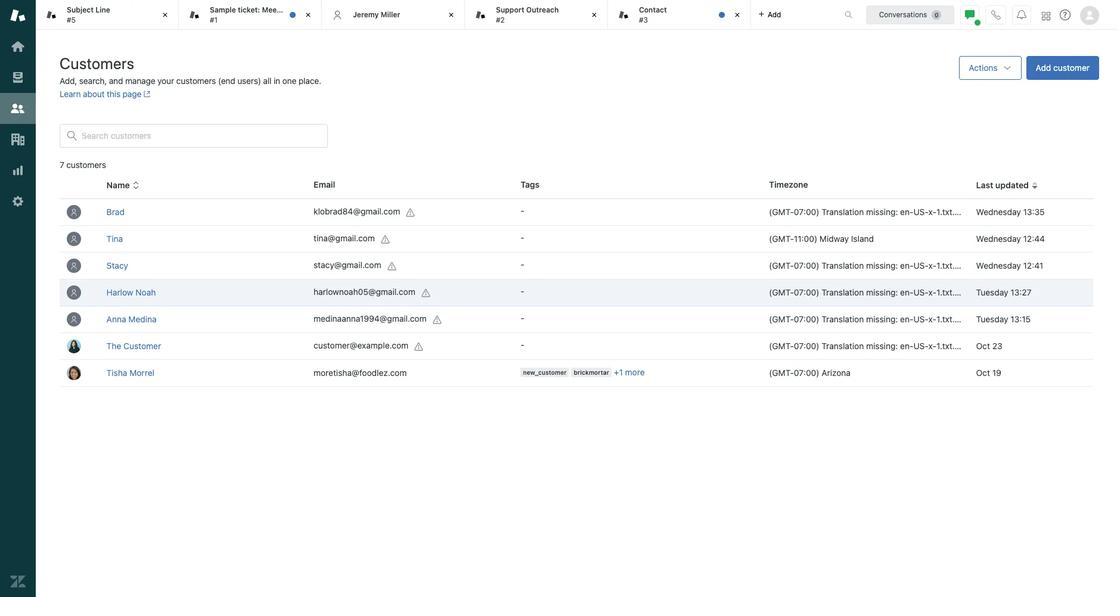 Task type: describe. For each thing, give the bounding box(es) containing it.
+1
[[614, 367, 623, 378]]

x- for oct 23
[[929, 341, 937, 351]]

manage
[[125, 76, 155, 86]]

unverified email image for customer@example.com
[[414, 342, 424, 351]]

07:00) for oct 23
[[794, 341, 819, 351]]

19
[[992, 368, 1001, 378]]

the customer link
[[107, 341, 161, 351]]

name button
[[107, 180, 139, 191]]

contact
[[639, 5, 667, 14]]

tina
[[107, 234, 123, 244]]

1.txt.timezone.america_los_angeles for 23
[[936, 341, 1073, 351]]

main element
[[0, 0, 36, 597]]

tisha morrel
[[107, 368, 154, 378]]

(end
[[218, 76, 235, 86]]

1.txt.timezone.america_los_angeles for 13:35
[[936, 207, 1073, 217]]

07:00) for tuesday 13:15
[[794, 314, 819, 324]]

(gmt- for wednesday 13:35
[[769, 207, 794, 217]]

add button
[[751, 0, 788, 29]]

ticket:
[[238, 5, 260, 14]]

page
[[123, 89, 141, 99]]

oct 23
[[976, 341, 1002, 351]]

missing: for tuesday 13:15
[[866, 314, 898, 324]]

oct for oct 23
[[976, 341, 990, 351]]

missing: for oct 23
[[866, 341, 898, 351]]

0 horizontal spatial customers
[[66, 160, 106, 170]]

unverified email image for stacy@gmail.com
[[387, 261, 397, 271]]

unverified email image for klobrad84@gmail.com
[[406, 208, 416, 217]]

(gmt- for wednesday 12:44
[[769, 234, 794, 244]]

en- for tuesday 13:27
[[900, 287, 914, 297]]

(gmt- for oct 23
[[769, 341, 794, 351]]

(gmt- for wednesday 12:41
[[769, 260, 794, 271]]

klobrad84@gmail.com
[[314, 206, 400, 217]]

tisha
[[107, 368, 127, 378]]

translation for tuesday 13:27
[[822, 287, 864, 297]]

23
[[992, 341, 1002, 351]]

island
[[851, 234, 874, 244]]

11:00)
[[794, 234, 817, 244]]

1.txt.timezone.america_los_angeles for 12:41
[[936, 260, 1073, 271]]

customers add, search, and manage your customers (end users) all in one place.
[[60, 54, 321, 86]]

outreach
[[526, 5, 559, 14]]

anna medina link
[[107, 314, 157, 324]]

1 close image from the left
[[302, 9, 314, 21]]

tab containing sample ticket: meet the ticket
[[179, 0, 322, 30]]

more
[[625, 367, 645, 378]]

missing: for tuesday 13:27
[[866, 287, 898, 297]]

tuesday for tuesday 13:27
[[976, 287, 1008, 297]]

tuesday 13:15
[[976, 314, 1031, 324]]

about
[[83, 89, 105, 99]]

customers
[[60, 54, 134, 72]]

add
[[1036, 63, 1051, 73]]

unverified email image for harlownoah05@gmail.com
[[421, 288, 431, 298]]

reporting image
[[10, 163, 26, 178]]

learn about this page link
[[60, 89, 151, 99]]

brad link
[[107, 207, 125, 217]]

timezone
[[769, 179, 808, 190]]

button displays agent's chat status as online. image
[[965, 10, 975, 19]]

wednesday 13:35
[[976, 207, 1045, 217]]

07:00) for oct 19
[[794, 368, 819, 378]]

jeremy miller
[[353, 10, 400, 19]]

tina link
[[107, 234, 123, 244]]

name
[[107, 180, 130, 190]]

tab containing support outreach
[[465, 0, 608, 30]]

(gmt-07:00) translation missing: en-us-x-1.txt.timezone.america_los_angeles for tuesday 13:27
[[769, 287, 1073, 297]]

jeremy
[[353, 10, 379, 19]]

en- for wednesday 13:35
[[900, 207, 914, 217]]

your
[[157, 76, 174, 86]]

translation for wednesday 13:35
[[822, 207, 864, 217]]

brad
[[107, 207, 125, 217]]

wednesday for wednesday 13:35
[[976, 207, 1021, 217]]

last
[[976, 180, 993, 190]]

tina@gmail.com
[[314, 233, 375, 243]]

customer@example.com
[[314, 341, 408, 351]]

oct for oct 19
[[976, 368, 990, 378]]

anna medina
[[107, 314, 157, 324]]

medina
[[128, 314, 157, 324]]

missing: for wednesday 12:41
[[866, 260, 898, 271]]

add,
[[60, 76, 77, 86]]

meet
[[262, 5, 280, 14]]

1.txt.timezone.america_los_angeles for 13:15
[[936, 314, 1073, 324]]

ticket
[[295, 5, 315, 14]]

zendesk support image
[[10, 8, 26, 23]]

+1 more button
[[614, 367, 645, 378]]

en- for tuesday 13:15
[[900, 314, 914, 324]]

us- for oct 23
[[914, 341, 929, 351]]

line
[[96, 5, 110, 14]]

this
[[107, 89, 120, 99]]

support
[[496, 5, 524, 14]]

views image
[[10, 70, 26, 85]]

7 customers
[[60, 160, 106, 170]]

(gmt-07:00) arizona
[[769, 368, 851, 378]]

tuesday 13:27
[[976, 287, 1032, 297]]

email
[[314, 179, 335, 190]]

us- for wednesday 12:41
[[914, 260, 929, 271]]

customer
[[1053, 63, 1090, 73]]

(gmt-07:00) translation missing: en-us-x-1.txt.timezone.america_los_angeles for wednesday 12:41
[[769, 260, 1073, 271]]

unverified email image for medinaanna1994@gmail.com
[[433, 315, 442, 325]]

oct 19
[[976, 368, 1001, 378]]

actions
[[969, 63, 998, 73]]

conversations
[[879, 10, 927, 19]]

(gmt-07:00) translation missing: en-us-x-1.txt.timezone.america_los_angeles for wednesday 13:35
[[769, 207, 1073, 217]]

one
[[282, 76, 296, 86]]

tabs tab list
[[36, 0, 832, 30]]

brickmortar +1 more
[[574, 367, 645, 378]]

add
[[768, 10, 781, 19]]

search,
[[79, 76, 107, 86]]

the
[[282, 5, 293, 14]]

#2
[[496, 15, 505, 24]]



Task type: vqa. For each thing, say whether or not it's contained in the screenshot.
section containing Suite Professional trial ends in
no



Task type: locate. For each thing, give the bounding box(es) containing it.
tab
[[36, 0, 179, 30], [179, 0, 322, 30], [465, 0, 608, 30], [608, 0, 751, 30]]

5 missing: from the top
[[866, 341, 898, 351]]

x- for tuesday 13:27
[[929, 287, 937, 297]]

1 translation from the top
[[822, 207, 864, 217]]

1 vertical spatial oct
[[976, 368, 990, 378]]

1 tab from the left
[[36, 0, 179, 30]]

last updated button
[[976, 180, 1038, 191]]

3 - from the top
[[521, 259, 524, 269]]

6 (gmt- from the top
[[769, 341, 794, 351]]

midway
[[820, 234, 849, 244]]

4 07:00) from the top
[[794, 314, 819, 324]]

(gmt-07:00) translation missing: en-us-x-1.txt.timezone.america_los_angeles for tuesday 13:15
[[769, 314, 1073, 324]]

2 translation from the top
[[822, 260, 864, 271]]

users)
[[237, 76, 261, 86]]

4 - from the top
[[521, 286, 524, 296]]

-
[[521, 206, 524, 216], [521, 232, 524, 243], [521, 259, 524, 269], [521, 286, 524, 296], [521, 313, 524, 323], [521, 340, 524, 350]]

1 - from the top
[[521, 206, 524, 216]]

- for customer@example.com
[[521, 340, 524, 350]]

4 (gmt-07:00) translation missing: en-us-x-1.txt.timezone.america_los_angeles from the top
[[769, 314, 1073, 324]]

last updated
[[976, 180, 1029, 190]]

(gmt-11:00) midway island
[[769, 234, 874, 244]]

13:27
[[1011, 287, 1032, 297]]

2 horizontal spatial close image
[[588, 9, 600, 21]]

tuesday
[[976, 287, 1008, 297], [976, 314, 1008, 324]]

translation for oct 23
[[822, 341, 864, 351]]

morrel
[[129, 368, 154, 378]]

in
[[274, 76, 280, 86]]

add customer
[[1036, 63, 1090, 73]]

0 vertical spatial tuesday
[[976, 287, 1008, 297]]

1.txt.timezone.america_los_angeles down tuesday 13:15
[[936, 341, 1073, 351]]

0 vertical spatial customers
[[176, 76, 216, 86]]

1 wednesday from the top
[[976, 207, 1021, 217]]

3 us- from the top
[[914, 287, 929, 297]]

(gmt- for oct 19
[[769, 368, 794, 378]]

(gmt-
[[769, 207, 794, 217], [769, 234, 794, 244], [769, 260, 794, 271], [769, 287, 794, 297], [769, 314, 794, 324], [769, 341, 794, 351], [769, 368, 794, 378]]

2 vertical spatial wednesday
[[976, 260, 1021, 271]]

1 missing: from the top
[[866, 207, 898, 217]]

(gmt-07:00) translation missing: en-us-x-1.txt.timezone.america_los_angeles for oct 23
[[769, 341, 1073, 351]]

us- for tuesday 13:15
[[914, 314, 929, 324]]

us-
[[914, 207, 929, 217], [914, 260, 929, 271], [914, 287, 929, 297], [914, 314, 929, 324], [914, 341, 929, 351]]

tuesday for tuesday 13:15
[[976, 314, 1008, 324]]

admin image
[[10, 194, 26, 209]]

07:00) for wednesday 12:41
[[794, 260, 819, 271]]

new_customer
[[523, 369, 567, 376]]

close image
[[159, 9, 171, 21], [731, 9, 743, 21]]

tuesday up oct 23
[[976, 314, 1008, 324]]

customers inside customers add, search, and manage your customers (end users) all in one place.
[[176, 76, 216, 86]]

1 vertical spatial unverified email image
[[414, 342, 424, 351]]

Search customers field
[[82, 131, 320, 141]]

wednesday for wednesday 12:44
[[976, 234, 1021, 244]]

customers image
[[10, 101, 26, 116]]

- for klobrad84@gmail.com
[[521, 206, 524, 216]]

moretisha@foodlez.com
[[314, 368, 407, 378]]

2 07:00) from the top
[[794, 260, 819, 271]]

anna
[[107, 314, 126, 324]]

2 1.txt.timezone.america_los_angeles from the top
[[936, 260, 1073, 271]]

2 (gmt-07:00) translation missing: en-us-x-1.txt.timezone.america_los_angeles from the top
[[769, 260, 1073, 271]]

en- for wednesday 12:41
[[900, 260, 914, 271]]

1 x- from the top
[[929, 207, 937, 217]]

close image left #3
[[588, 9, 600, 21]]

stacy@gmail.com
[[314, 260, 381, 270]]

wednesday up 'wednesday 12:41'
[[976, 234, 1021, 244]]

1.txt.timezone.america_los_angeles for 13:27
[[936, 287, 1073, 297]]

6 07:00) from the top
[[794, 368, 819, 378]]

1.txt.timezone.america_los_angeles down last updated button
[[936, 207, 1073, 217]]

4 translation from the top
[[822, 314, 864, 324]]

stacy
[[107, 260, 128, 271]]

get help image
[[1060, 10, 1071, 20]]

updated
[[995, 180, 1029, 190]]

2 x- from the top
[[929, 260, 937, 271]]

0 horizontal spatial close image
[[302, 9, 314, 21]]

wednesday up tuesday 13:27
[[976, 260, 1021, 271]]

#1
[[210, 15, 218, 24]]

- for harlownoah05@gmail.com
[[521, 286, 524, 296]]

zendesk products image
[[1042, 12, 1050, 20]]

zendesk image
[[10, 574, 26, 590]]

4 missing: from the top
[[866, 314, 898, 324]]

#5
[[67, 15, 76, 24]]

tags
[[521, 179, 540, 190]]

1 tuesday from the top
[[976, 287, 1008, 297]]

customers right 7
[[66, 160, 106, 170]]

3 missing: from the top
[[866, 287, 898, 297]]

close image for jeremy miller tab
[[445, 9, 457, 21]]

tisha morrel link
[[107, 368, 154, 378]]

unverified email image
[[433, 315, 442, 325], [414, 342, 424, 351]]

5 en- from the top
[[900, 341, 914, 351]]

x- for wednesday 12:41
[[929, 260, 937, 271]]

translation for tuesday 13:15
[[822, 314, 864, 324]]

miller
[[381, 10, 400, 19]]

1 oct from the top
[[976, 341, 990, 351]]

4 (gmt- from the top
[[769, 287, 794, 297]]

5 1.txt.timezone.america_los_angeles from the top
[[936, 341, 1073, 351]]

2 close image from the left
[[445, 9, 457, 21]]

3 translation from the top
[[822, 287, 864, 297]]

learn
[[60, 89, 81, 99]]

wednesday for wednesday 12:41
[[976, 260, 1021, 271]]

12:41
[[1023, 260, 1043, 271]]

3 tab from the left
[[465, 0, 608, 30]]

the customer
[[107, 341, 161, 351]]

conversations button
[[866, 5, 954, 24]]

13:35
[[1023, 207, 1045, 217]]

stacy link
[[107, 260, 128, 271]]

3 (gmt- from the top
[[769, 260, 794, 271]]

1.txt.timezone.america_los_angeles up tuesday 13:27
[[936, 260, 1073, 271]]

2 oct from the top
[[976, 368, 990, 378]]

1.txt.timezone.america_los_angeles up tuesday 13:15
[[936, 287, 1073, 297]]

1 en- from the top
[[900, 207, 914, 217]]

2 wednesday from the top
[[976, 234, 1021, 244]]

wednesday 12:41
[[976, 260, 1043, 271]]

harlow noah
[[107, 287, 156, 297]]

the
[[107, 341, 121, 351]]

translation
[[822, 207, 864, 217], [822, 260, 864, 271], [822, 287, 864, 297], [822, 314, 864, 324], [822, 341, 864, 351]]

close image left #1 on the left top of page
[[159, 9, 171, 21]]

all
[[263, 76, 271, 86]]

x- for wednesday 13:35
[[929, 207, 937, 217]]

place.
[[299, 76, 321, 86]]

missing: for wednesday 13:35
[[866, 207, 898, 217]]

5 (gmt- from the top
[[769, 314, 794, 324]]

close image for tab containing support outreach
[[588, 9, 600, 21]]

2 - from the top
[[521, 232, 524, 243]]

2 us- from the top
[[914, 260, 929, 271]]

0 vertical spatial wednesday
[[976, 207, 1021, 217]]

3 1.txt.timezone.america_los_angeles from the top
[[936, 287, 1073, 297]]

organizations image
[[10, 132, 26, 147]]

6 - from the top
[[521, 340, 524, 350]]

1 (gmt- from the top
[[769, 207, 794, 217]]

noah
[[136, 287, 156, 297]]

4 us- from the top
[[914, 314, 929, 324]]

close image
[[302, 9, 314, 21], [445, 9, 457, 21], [588, 9, 600, 21]]

missing:
[[866, 207, 898, 217], [866, 260, 898, 271], [866, 287, 898, 297], [866, 314, 898, 324], [866, 341, 898, 351]]

0 horizontal spatial close image
[[159, 9, 171, 21]]

1.txt.timezone.america_los_angeles down tuesday 13:27
[[936, 314, 1073, 324]]

oct left 23
[[976, 341, 990, 351]]

4 1.txt.timezone.america_los_angeles from the top
[[936, 314, 1073, 324]]

customers
[[176, 76, 216, 86], [66, 160, 106, 170]]

unverified email image
[[406, 208, 416, 217], [381, 235, 390, 244], [387, 261, 397, 271], [421, 288, 431, 298]]

13:15
[[1011, 314, 1031, 324]]

3 07:00) from the top
[[794, 287, 819, 297]]

1 us- from the top
[[914, 207, 929, 217]]

1 horizontal spatial close image
[[445, 9, 457, 21]]

(gmt-07:00) translation missing: en-us-x-1.txt.timezone.america_los_angeles
[[769, 207, 1073, 217], [769, 260, 1073, 271], [769, 287, 1073, 297], [769, 314, 1073, 324], [769, 341, 1073, 351]]

07:00) for wednesday 13:35
[[794, 207, 819, 217]]

5 07:00) from the top
[[794, 341, 819, 351]]

(gmt- for tuesday 13:15
[[769, 314, 794, 324]]

1 close image from the left
[[159, 9, 171, 21]]

7 (gmt- from the top
[[769, 368, 794, 378]]

0 vertical spatial oct
[[976, 341, 990, 351]]

tuesday left '13:27'
[[976, 287, 1008, 297]]

customers right "your"
[[176, 76, 216, 86]]

close image inside jeremy miller tab
[[445, 9, 457, 21]]

1 vertical spatial customers
[[66, 160, 106, 170]]

us- for tuesday 13:27
[[914, 287, 929, 297]]

get started image
[[10, 39, 26, 54]]

(opens in a new tab) image
[[141, 91, 151, 98]]

1 (gmt-07:00) translation missing: en-us-x-1.txt.timezone.america_los_angeles from the top
[[769, 207, 1073, 217]]

2 (gmt- from the top
[[769, 234, 794, 244]]

x- for tuesday 13:15
[[929, 314, 937, 324]]

3 (gmt-07:00) translation missing: en-us-x-1.txt.timezone.america_los_angeles from the top
[[769, 287, 1073, 297]]

notifications image
[[1017, 10, 1027, 19]]

jeremy miller tab
[[322, 0, 465, 30]]

5 us- from the top
[[914, 341, 929, 351]]

07:00)
[[794, 207, 819, 217], [794, 260, 819, 271], [794, 287, 819, 297], [794, 314, 819, 324], [794, 341, 819, 351], [794, 368, 819, 378]]

- for tina@gmail.com
[[521, 232, 524, 243]]

3 close image from the left
[[588, 9, 600, 21]]

1 horizontal spatial customers
[[176, 76, 216, 86]]

oct left 19 at the bottom right of page
[[976, 368, 990, 378]]

4 en- from the top
[[900, 314, 914, 324]]

harlow noah link
[[107, 287, 156, 297]]

sample ticket: meet the ticket #1
[[210, 5, 315, 24]]

translation for wednesday 12:41
[[822, 260, 864, 271]]

learn about this page
[[60, 89, 141, 99]]

tab containing contact
[[608, 0, 751, 30]]

0 vertical spatial unverified email image
[[433, 315, 442, 325]]

4 tab from the left
[[608, 0, 751, 30]]

sample
[[210, 5, 236, 14]]

brickmortar
[[574, 369, 609, 376]]

4 x- from the top
[[929, 314, 937, 324]]

close image left the #2
[[445, 9, 457, 21]]

support outreach #2
[[496, 5, 559, 24]]

1 1.txt.timezone.america_los_angeles from the top
[[936, 207, 1073, 217]]

3 en- from the top
[[900, 287, 914, 297]]

5 (gmt-07:00) translation missing: en-us-x-1.txt.timezone.america_los_angeles from the top
[[769, 341, 1073, 351]]

1 horizontal spatial close image
[[731, 9, 743, 21]]

5 translation from the top
[[822, 341, 864, 351]]

2 tuesday from the top
[[976, 314, 1008, 324]]

5 - from the top
[[521, 313, 524, 323]]

add customer button
[[1026, 56, 1099, 80]]

2 tab from the left
[[179, 0, 322, 30]]

customer
[[123, 341, 161, 351]]

12:44
[[1023, 234, 1045, 244]]

0 horizontal spatial unverified email image
[[414, 342, 424, 351]]

arizona
[[822, 368, 851, 378]]

(gmt- for tuesday 13:27
[[769, 287, 794, 297]]

2 missing: from the top
[[866, 260, 898, 271]]

3 x- from the top
[[929, 287, 937, 297]]

07:00) for tuesday 13:27
[[794, 287, 819, 297]]

close image right the
[[302, 9, 314, 21]]

medinaanna1994@gmail.com
[[314, 314, 427, 324]]

1 07:00) from the top
[[794, 207, 819, 217]]

1 vertical spatial tuesday
[[976, 314, 1008, 324]]

harlow
[[107, 287, 133, 297]]

wednesday down the last updated at the right top of the page
[[976, 207, 1021, 217]]

us- for wednesday 13:35
[[914, 207, 929, 217]]

2 en- from the top
[[900, 260, 914, 271]]

5 x- from the top
[[929, 341, 937, 351]]

actions button
[[959, 56, 1022, 80]]

- for stacy@gmail.com
[[521, 259, 524, 269]]

unverified email image for tina@gmail.com
[[381, 235, 390, 244]]

- for medinaanna1994@gmail.com
[[521, 313, 524, 323]]

tab containing subject line
[[36, 0, 179, 30]]

1 vertical spatial wednesday
[[976, 234, 1021, 244]]

close image left add popup button
[[731, 9, 743, 21]]

1 horizontal spatial unverified email image
[[433, 315, 442, 325]]

3 wednesday from the top
[[976, 260, 1021, 271]]

subject line #5
[[67, 5, 110, 24]]

2 close image from the left
[[731, 9, 743, 21]]

subject
[[67, 5, 94, 14]]

en- for oct 23
[[900, 341, 914, 351]]

and
[[109, 76, 123, 86]]

harlownoah05@gmail.com
[[314, 287, 415, 297]]

#3
[[639, 15, 648, 24]]



